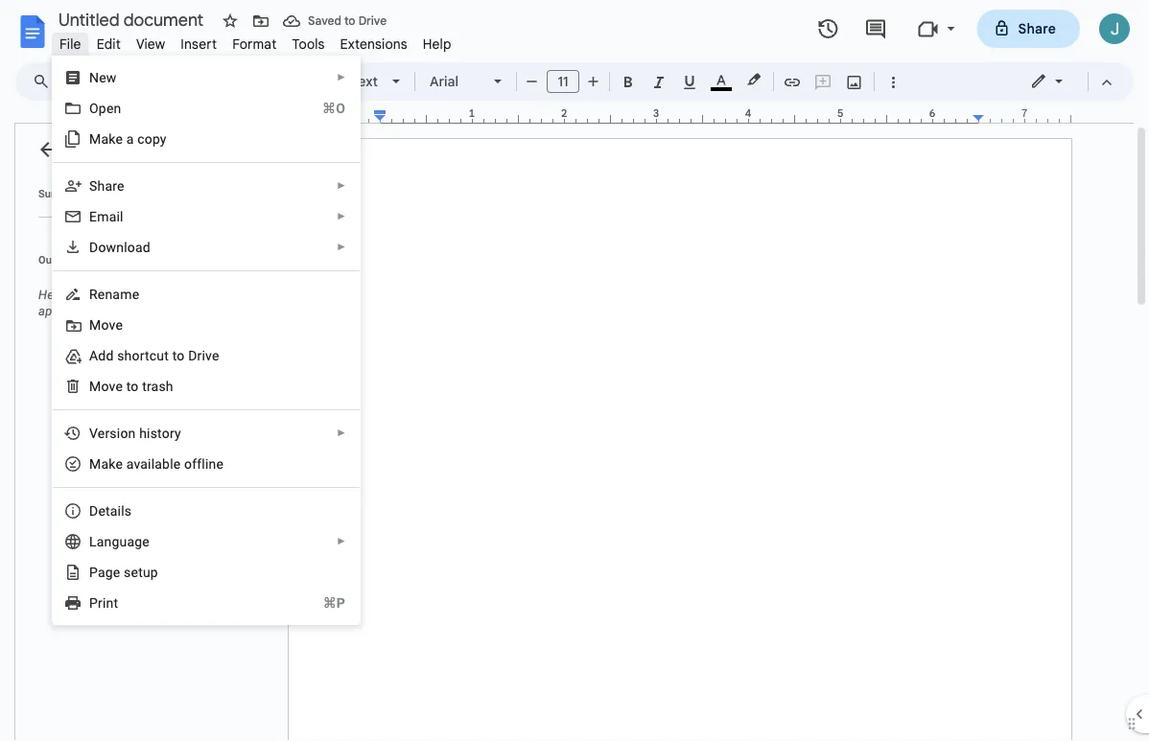 Task type: vqa. For each thing, say whether or not it's contained in the screenshot.
Bullets & numbering t element
no



Task type: describe. For each thing, give the bounding box(es) containing it.
the
[[157, 288, 174, 302]]

file
[[59, 36, 81, 52]]

o
[[89, 100, 99, 116]]

ma k e available offline
[[89, 456, 224, 472]]

mail
[[97, 209, 123, 225]]

main toolbar
[[57, 0, 909, 397]]

to inside headings you add to the document will appear here.
[[142, 288, 153, 302]]

offline
[[184, 456, 224, 472]]

Rename text field
[[52, 8, 215, 31]]

m ove
[[89, 317, 123, 333]]

open o element
[[89, 100, 127, 116]]

appear
[[38, 304, 77, 319]]

tools menu item
[[284, 33, 333, 55]]

tools
[[292, 36, 325, 52]]

arial option
[[430, 68, 483, 95]]

r
[[89, 286, 98, 302]]

text color image
[[711, 68, 732, 91]]

will
[[237, 288, 256, 302]]

version history h element
[[89, 426, 187, 441]]

share s element
[[89, 178, 130, 194]]

add
[[118, 288, 139, 302]]

you
[[95, 288, 115, 302]]

file menu item
[[52, 33, 89, 55]]

view
[[136, 36, 165, 52]]

styles list. normal text selected. option
[[304, 68, 381, 95]]

Font size text field
[[548, 70, 579, 93]]

istory
[[147, 426, 181, 441]]

rename r element
[[89, 286, 145, 302]]

l
[[89, 534, 97, 550]]

saved to drive
[[308, 14, 387, 28]]

o
[[131, 379, 139, 394]]

share button
[[977, 10, 1080, 48]]

c
[[137, 131, 145, 147]]

opy
[[145, 131, 167, 147]]

pa g e setup
[[89, 565, 158, 580]]

pen
[[99, 100, 121, 116]]

outline heading
[[15, 252, 276, 279]]

language l element
[[89, 534, 155, 550]]

s
[[89, 178, 97, 194]]

normal text
[[304, 73, 378, 90]]

make available offline k element
[[89, 456, 229, 472]]

document
[[178, 288, 234, 302]]

format
[[232, 36, 277, 52]]

summary heading
[[38, 186, 84, 201]]

0 horizontal spatial drive
[[188, 348, 219, 364]]

menu inside application
[[5, 0, 361, 725]]

e mail
[[89, 209, 123, 225]]

saved
[[308, 14, 341, 28]]

extensions
[[340, 36, 408, 52]]

n
[[89, 70, 99, 85]]

to inside button
[[344, 14, 356, 28]]

t
[[126, 379, 131, 394]]

e
[[89, 209, 97, 225]]

print p element
[[89, 595, 124, 611]]

edit
[[97, 36, 121, 52]]

highlight color image
[[744, 68, 765, 91]]

left margin image
[[289, 108, 386, 123]]

headings
[[38, 288, 91, 302]]

download d element
[[89, 239, 156, 255]]

view menu item
[[128, 33, 173, 55]]

make a copy c element
[[89, 131, 172, 147]]

d
[[89, 239, 98, 255]]

make
[[89, 131, 123, 147]]



Task type: locate. For each thing, give the bounding box(es) containing it.
add
[[89, 348, 114, 364]]

arial
[[430, 73, 459, 90]]

► for mail
[[337, 211, 346, 222]]

mode and view toolbar
[[1016, 62, 1123, 101]]

here.
[[80, 304, 108, 319]]

help menu item
[[415, 33, 459, 55]]

e
[[116, 456, 123, 472], [113, 565, 120, 580]]

move to trash t element
[[89, 379, 179, 394]]

make a c opy
[[89, 131, 167, 147]]

right margin image
[[974, 108, 1071, 123]]

summary
[[38, 188, 84, 200]]

m
[[89, 317, 101, 333]]

normal
[[304, 73, 350, 90]]

⌘o element
[[299, 99, 345, 118]]

2 ► from the top
[[337, 180, 346, 191]]

hare
[[97, 178, 124, 194]]

move m element
[[89, 317, 129, 333]]

move t o trash
[[89, 379, 173, 394]]

application containing share
[[0, 0, 1149, 742]]

add shortcut to drive
[[89, 348, 219, 364]]

0 vertical spatial to
[[344, 14, 356, 28]]

move
[[89, 379, 123, 394]]

1 horizontal spatial drive
[[358, 14, 387, 28]]

to right shortcut on the top of page
[[172, 348, 185, 364]]

email e element
[[89, 209, 129, 225]]

k
[[109, 456, 116, 472]]

to
[[344, 14, 356, 28], [142, 288, 153, 302], [172, 348, 185, 364]]

⌘p
[[323, 595, 345, 611]]

menu containing n
[[5, 0, 361, 725]]

1 horizontal spatial to
[[172, 348, 185, 364]]

anguage
[[97, 534, 150, 550]]

0 vertical spatial drive
[[358, 14, 387, 28]]

new n element
[[89, 70, 122, 85]]

ew
[[99, 70, 117, 85]]

outline
[[38, 254, 73, 266]]

insert image image
[[844, 68, 866, 95]]

Star checkbox
[[217, 8, 244, 35]]

e right ma
[[116, 456, 123, 472]]

headings you add to the document will appear here.
[[38, 288, 256, 319]]

e right pa
[[113, 565, 120, 580]]

a
[[126, 131, 134, 147]]

page setup g element
[[89, 565, 164, 580]]

2 horizontal spatial to
[[344, 14, 356, 28]]

⌘p element
[[300, 594, 345, 613]]

format menu item
[[225, 33, 284, 55]]

► for anguage
[[337, 536, 346, 547]]

g
[[105, 565, 113, 580]]

► for ew
[[337, 72, 346, 83]]

ma
[[89, 456, 109, 472]]

menu bar banner
[[0, 0, 1149, 742]]

help
[[423, 36, 452, 52]]

1 vertical spatial e
[[113, 565, 120, 580]]

edit menu item
[[89, 33, 128, 55]]

menu bar inside the "menu bar" banner
[[52, 25, 459, 57]]

available
[[126, 456, 181, 472]]

insert
[[181, 36, 217, 52]]

4 ► from the top
[[337, 242, 346, 253]]

ename
[[98, 286, 139, 302]]

text
[[353, 73, 378, 90]]

e for k
[[116, 456, 123, 472]]

r ename
[[89, 286, 139, 302]]

3 ► from the top
[[337, 211, 346, 222]]

ove
[[101, 317, 123, 333]]

menu bar containing file
[[52, 25, 459, 57]]

Menus field
[[24, 68, 66, 95]]

pa
[[89, 565, 105, 580]]

0 horizontal spatial to
[[142, 288, 153, 302]]

0 vertical spatial e
[[116, 456, 123, 472]]

s hare
[[89, 178, 124, 194]]

drive up the extensions menu item
[[358, 14, 387, 28]]

insert menu item
[[173, 33, 225, 55]]

version h istory
[[89, 426, 181, 441]]

⌘o
[[322, 100, 345, 116]]

details b element
[[89, 503, 137, 519]]

o pen
[[89, 100, 121, 116]]

application
[[0, 0, 1149, 742]]

e for g
[[113, 565, 120, 580]]

to right saved
[[344, 14, 356, 28]]

p rint
[[89, 595, 118, 611]]

1 vertical spatial drive
[[188, 348, 219, 364]]

extensions menu item
[[333, 33, 415, 55]]

1 ► from the top
[[337, 72, 346, 83]]

saved to drive button
[[278, 8, 392, 35]]

shortcut
[[117, 348, 169, 364]]

to left the
[[142, 288, 153, 302]]

drive inside the saved to drive button
[[358, 14, 387, 28]]

5 ► from the top
[[337, 428, 346, 439]]

version
[[89, 426, 136, 441]]

drive
[[358, 14, 387, 28], [188, 348, 219, 364]]

Font size field
[[547, 70, 587, 94]]

►
[[337, 72, 346, 83], [337, 180, 346, 191], [337, 211, 346, 222], [337, 242, 346, 253], [337, 428, 346, 439], [337, 536, 346, 547]]

n ew
[[89, 70, 117, 85]]

ownload
[[98, 239, 151, 255]]

1 vertical spatial to
[[142, 288, 153, 302]]

► for ownload
[[337, 242, 346, 253]]

6 ► from the top
[[337, 536, 346, 547]]

document outline element
[[15, 124, 276, 742]]

► for hare
[[337, 180, 346, 191]]

l anguage
[[89, 534, 150, 550]]

p
[[89, 595, 98, 611]]

setup
[[124, 565, 158, 580]]

add shortcut to drive , element
[[89, 348, 225, 364]]

2 vertical spatial to
[[172, 348, 185, 364]]

rint
[[98, 595, 118, 611]]

trash
[[142, 379, 173, 394]]

d ownload
[[89, 239, 151, 255]]

menu bar
[[52, 25, 459, 57]]

drive right shortcut on the top of page
[[188, 348, 219, 364]]

h
[[139, 426, 147, 441]]

share
[[1019, 20, 1056, 37]]

details
[[89, 503, 132, 519]]

menu
[[5, 0, 361, 725]]



